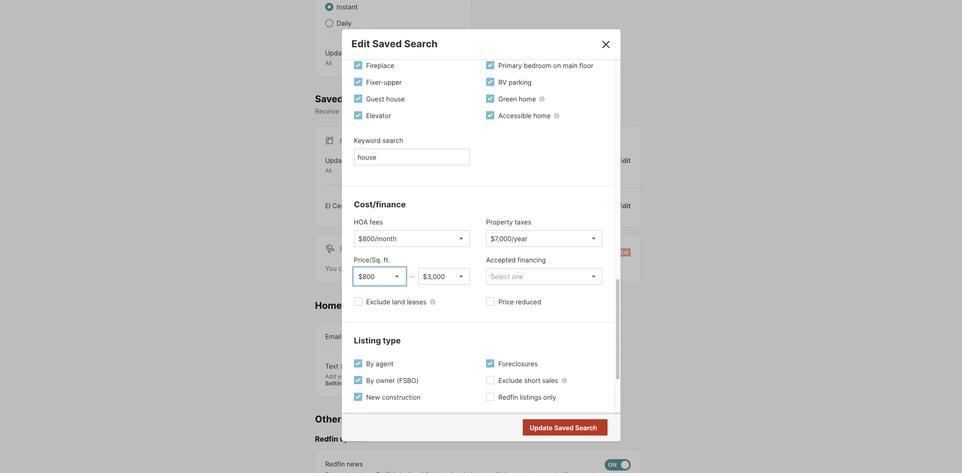 Task type: describe. For each thing, give the bounding box(es) containing it.
phone
[[351, 373, 368, 380]]

owner
[[376, 377, 395, 385]]

upper
[[384, 78, 402, 86]]

search for edit saved search
[[404, 38, 438, 50]]

price reduced
[[498, 298, 541, 306]]

financing
[[518, 256, 546, 264]]

you
[[325, 264, 337, 273]]

property
[[486, 218, 513, 226]]

(fsbo)
[[397, 377, 419, 385]]

list box right the —
[[418, 268, 470, 285]]

by owner (fsbo)
[[366, 377, 419, 385]]

search for update saved search
[[575, 424, 597, 432]]

for rent
[[340, 245, 372, 253]]

tours
[[344, 300, 368, 311]]

primary
[[498, 62, 522, 70]]

home
[[315, 300, 342, 311]]

number
[[370, 373, 390, 380]]

for for for sale
[[340, 137, 353, 145]]

on inside the saved searches receive timely notifications based on your preferred search filters.
[[422, 107, 430, 115]]

for
[[474, 264, 482, 273]]

text (sms)
[[325, 362, 359, 370]]

0 horizontal spatial your
[[338, 373, 350, 380]]

primary bedroom on main floor
[[498, 62, 593, 70]]

house
[[386, 95, 405, 103]]

taxes
[[515, 218, 531, 226]]

only
[[543, 393, 556, 401]]

exclude short sales
[[498, 377, 558, 385]]

ft.
[[384, 256, 390, 264]]

saved inside the saved searches receive timely notifications based on your preferred search filters.
[[315, 93, 343, 105]]

1 types from the top
[[350, 49, 367, 57]]

search inside the saved searches receive timely notifications based on your preferred search filters.
[[477, 107, 498, 115]]

other emails
[[315, 413, 373, 425]]

test
[[355, 202, 369, 210]]

2 vertical spatial edit
[[618, 202, 631, 210]]

list box for accepted financing
[[486, 268, 602, 285]]

add
[[325, 373, 336, 380]]

foreclosures
[[498, 360, 538, 368]]

1
[[371, 202, 374, 210]]

leases
[[407, 298, 427, 306]]

hoa fees
[[354, 218, 383, 226]]

edit inside edit saved search dialog
[[351, 38, 370, 50]]

1 vertical spatial edit
[[618, 157, 631, 165]]

agent
[[376, 360, 393, 368]]

bedroom
[[524, 62, 551, 70]]

new construction
[[366, 393, 421, 401]]

news
[[347, 460, 363, 468]]

redfin listings only
[[498, 393, 556, 401]]

by for by agent
[[366, 360, 374, 368]]

redfin inside edit saved search dialog
[[498, 393, 518, 401]]

land
[[392, 298, 405, 306]]

redfin updates
[[315, 435, 369, 443]]

exclude land leases
[[366, 298, 427, 306]]

1 vertical spatial searches
[[394, 264, 422, 273]]

—
[[409, 273, 415, 280]]

saved inside button
[[554, 424, 574, 432]]

rv parking
[[498, 78, 532, 86]]

Instant radio
[[325, 3, 333, 11]]

elevator
[[366, 112, 391, 120]]

1 edit button from the top
[[618, 156, 631, 174]]

timely
[[341, 107, 360, 115]]

accepted
[[486, 256, 516, 264]]

redfin for other emails
[[315, 435, 338, 443]]

accessible
[[498, 112, 532, 120]]

floor
[[579, 62, 593, 70]]

edit saved search dialog
[[342, 0, 620, 441]]

update saved search button
[[523, 419, 607, 436]]

parking
[[509, 78, 532, 86]]

2 all from the top
[[325, 167, 332, 174]]

account
[[398, 373, 422, 380]]

rent
[[355, 245, 372, 253]]

property taxes
[[486, 218, 531, 226]]

rv
[[498, 78, 507, 86]]

searching
[[442, 264, 472, 273]]

listings
[[520, 393, 541, 401]]

accessible home
[[498, 112, 551, 120]]

guest
[[366, 95, 384, 103]]

instant
[[337, 3, 358, 11]]

0 vertical spatial update
[[325, 49, 348, 57]]

preferred
[[447, 107, 476, 115]]

notifications
[[361, 107, 399, 115]]

other
[[315, 413, 341, 425]]

redfin for redfin updates
[[325, 460, 345, 468]]

accepted financing
[[486, 256, 546, 264]]

price/sq.
[[354, 256, 382, 264]]



Task type: locate. For each thing, give the bounding box(es) containing it.
you can create saved searches while searching for rentals .
[[325, 264, 507, 273]]

1 vertical spatial update types all
[[325, 157, 367, 174]]

2 update types all from the top
[[325, 157, 367, 174]]

2 vertical spatial update
[[530, 424, 553, 432]]

listing
[[354, 336, 381, 346]]

0 vertical spatial searches
[[345, 93, 388, 105]]

main
[[563, 62, 578, 70]]

based
[[401, 107, 420, 115]]

price
[[498, 298, 514, 306]]

exclude left land
[[366, 298, 390, 306]]

edit saved search
[[351, 38, 438, 50]]

home right accessible
[[533, 112, 551, 120]]

e.g. office, balcony, modern text field
[[358, 153, 466, 161]]

for left rent
[[340, 245, 353, 253]]

green home
[[498, 95, 536, 103]]

listing type
[[354, 336, 401, 346]]

1 horizontal spatial search
[[575, 424, 597, 432]]

by for by owner (fsbo)
[[366, 377, 374, 385]]

list box for hoa fees
[[354, 230, 470, 247]]

list box for property taxes
[[486, 230, 602, 247]]

2 for from the top
[[340, 245, 353, 253]]

on right based on the left top of the page
[[422, 107, 430, 115]]

your left preferred
[[431, 107, 445, 115]]

in
[[392, 373, 397, 380]]

emails
[[344, 413, 373, 425]]

0 vertical spatial edit
[[351, 38, 370, 50]]

for for for rent
[[340, 245, 353, 253]]

1 vertical spatial exclude
[[498, 377, 522, 385]]

cost/finance
[[354, 200, 406, 209]]

edit
[[351, 38, 370, 50], [618, 157, 631, 165], [618, 202, 631, 210]]

2 types from the top
[[350, 157, 367, 165]]

all down the daily radio
[[325, 59, 332, 66]]

0 vertical spatial on
[[553, 62, 561, 70]]

list box down the financing
[[486, 268, 602, 285]]

on
[[553, 62, 561, 70], [422, 107, 430, 115]]

Daily radio
[[325, 19, 333, 27]]

1 for from the top
[[340, 137, 353, 145]]

0 vertical spatial search
[[477, 107, 498, 115]]

rentals
[[484, 264, 505, 273]]

1 all from the top
[[325, 59, 332, 66]]

fixer-upper
[[366, 78, 402, 86]]

list box down ft.
[[354, 268, 405, 285]]

0 vertical spatial redfin
[[498, 393, 518, 401]]

add your phone number in
[[325, 373, 398, 380]]

1 vertical spatial redfin
[[315, 435, 338, 443]]

1 vertical spatial on
[[422, 107, 430, 115]]

saved
[[372, 38, 402, 50], [315, 93, 343, 105], [373, 264, 392, 273], [554, 424, 574, 432]]

1 vertical spatial your
[[338, 373, 350, 380]]

edit saved search element
[[351, 38, 591, 50]]

sale
[[355, 137, 371, 145]]

0 vertical spatial by
[[366, 360, 374, 368]]

1 vertical spatial search
[[382, 137, 403, 145]]

0 horizontal spatial exclude
[[366, 298, 390, 306]]

searches inside the saved searches receive timely notifications based on your preferred search filters.
[[345, 93, 388, 105]]

your
[[431, 107, 445, 115], [338, 373, 350, 380]]

update types all down for sale
[[325, 157, 367, 174]]

text
[[325, 362, 338, 370]]

1 vertical spatial by
[[366, 377, 374, 385]]

update left 'no'
[[530, 424, 553, 432]]

saved searches receive timely notifications based on your preferred search filters.
[[315, 93, 519, 115]]

el
[[325, 202, 331, 210]]

0 vertical spatial your
[[431, 107, 445, 115]]

search up e.g. office, balcony, modern text box
[[382, 137, 403, 145]]

list box up you can create saved searches while searching for rentals .
[[354, 230, 470, 247]]

settings
[[325, 380, 349, 387]]

redfin left news
[[325, 460, 345, 468]]

while
[[424, 264, 440, 273]]

fees
[[370, 218, 383, 226]]

1 horizontal spatial your
[[431, 107, 445, 115]]

keyword search
[[354, 137, 403, 145]]

short
[[524, 377, 540, 385]]

filters.
[[500, 107, 519, 115]]

account settings link
[[325, 373, 422, 387]]

0 horizontal spatial searches
[[345, 93, 388, 105]]

search inside dialog
[[382, 137, 403, 145]]

list box up the financing
[[486, 230, 602, 247]]

1 horizontal spatial search
[[477, 107, 498, 115]]

types down for sale
[[350, 157, 367, 165]]

0 vertical spatial types
[[350, 49, 367, 57]]

0 vertical spatial exclude
[[366, 298, 390, 306]]

exclude down foreclosures
[[498, 377, 522, 385]]

None checkbox
[[605, 459, 631, 471]]

2 by from the top
[[366, 377, 374, 385]]

update saved search
[[530, 424, 597, 432]]

1 vertical spatial update
[[325, 157, 348, 165]]

search inside button
[[575, 424, 597, 432]]

1 vertical spatial all
[[325, 167, 332, 174]]

fixer-
[[366, 78, 384, 86]]

no results
[[564, 424, 596, 432]]

your up "settings"
[[338, 373, 350, 380]]

0 horizontal spatial search
[[382, 137, 403, 145]]

0 vertical spatial all
[[325, 59, 332, 66]]

edit button
[[618, 156, 631, 174], [618, 201, 631, 211]]

no results button
[[555, 420, 606, 436]]

email
[[325, 332, 342, 340]]

exclude
[[366, 298, 390, 306], [498, 377, 522, 385]]

home for green home
[[519, 95, 536, 103]]

(sms)
[[340, 362, 359, 370]]

searches up the —
[[394, 264, 422, 273]]

guest house
[[366, 95, 405, 103]]

home tours
[[315, 300, 368, 311]]

1 vertical spatial home
[[533, 112, 551, 120]]

0 vertical spatial edit button
[[618, 156, 631, 174]]

type
[[383, 336, 401, 346]]

by agent
[[366, 360, 393, 368]]

sales
[[542, 377, 558, 385]]

results
[[575, 424, 596, 432]]

update types all
[[325, 49, 367, 66], [325, 157, 367, 174]]

1 vertical spatial edit button
[[618, 201, 631, 211]]

for left sale
[[340, 137, 353, 145]]

all up el
[[325, 167, 332, 174]]

price/sq. ft.
[[354, 256, 390, 264]]

searches down fixer- on the top of the page
[[345, 93, 388, 105]]

redfin news
[[325, 460, 363, 468]]

list box
[[354, 230, 470, 247], [486, 230, 602, 247], [354, 268, 405, 285], [418, 268, 470, 285], [486, 268, 602, 285]]

1 by from the top
[[366, 360, 374, 368]]

fireplace
[[366, 62, 394, 70]]

types
[[350, 49, 367, 57], [350, 157, 367, 165]]

update down the daily radio
[[325, 49, 348, 57]]

0 vertical spatial search
[[404, 38, 438, 50]]

home
[[519, 95, 536, 103], [533, 112, 551, 120]]

update down for sale
[[325, 157, 348, 165]]

exclude for exclude short sales
[[498, 377, 522, 385]]

home for accessible home
[[533, 112, 551, 120]]

can
[[339, 264, 350, 273]]

1 horizontal spatial searches
[[394, 264, 422, 273]]

1 vertical spatial for
[[340, 245, 353, 253]]

create
[[351, 264, 371, 273]]

update types all down daily
[[325, 49, 367, 66]]

account settings
[[325, 373, 422, 387]]

1 vertical spatial search
[[575, 424, 597, 432]]

1 horizontal spatial exclude
[[498, 377, 522, 385]]

0 horizontal spatial search
[[404, 38, 438, 50]]

2 vertical spatial redfin
[[325, 460, 345, 468]]

redfin left listings
[[498, 393, 518, 401]]

new
[[366, 393, 380, 401]]

0 vertical spatial for
[[340, 137, 353, 145]]

el cerrito test 1
[[325, 202, 374, 210]]

on inside edit saved search dialog
[[553, 62, 561, 70]]

1 update types all from the top
[[325, 49, 367, 66]]

0 vertical spatial update types all
[[325, 49, 367, 66]]

cerrito
[[332, 202, 354, 210]]

0 horizontal spatial on
[[422, 107, 430, 115]]

1 vertical spatial types
[[350, 157, 367, 165]]

0 vertical spatial home
[[519, 95, 536, 103]]

home up accessible home
[[519, 95, 536, 103]]

construction
[[382, 393, 421, 401]]

1 horizontal spatial on
[[553, 62, 561, 70]]

keyword
[[354, 137, 381, 145]]

2 edit button from the top
[[618, 201, 631, 211]]

redfin
[[498, 393, 518, 401], [315, 435, 338, 443], [325, 460, 345, 468]]

by
[[366, 360, 374, 368], [366, 377, 374, 385]]

search left filters.
[[477, 107, 498, 115]]

no
[[564, 424, 573, 432]]

receive
[[315, 107, 339, 115]]

reduced
[[516, 298, 541, 306]]

types up "fireplace"
[[350, 49, 367, 57]]

update inside button
[[530, 424, 553, 432]]

your inside the saved searches receive timely notifications based on your preferred search filters.
[[431, 107, 445, 115]]

on left main
[[553, 62, 561, 70]]

updates
[[340, 435, 369, 443]]

exclude for exclude land leases
[[366, 298, 390, 306]]

redfin down other
[[315, 435, 338, 443]]

hoa
[[354, 218, 368, 226]]



Task type: vqa. For each thing, say whether or not it's contained in the screenshot.
DIALOG
no



